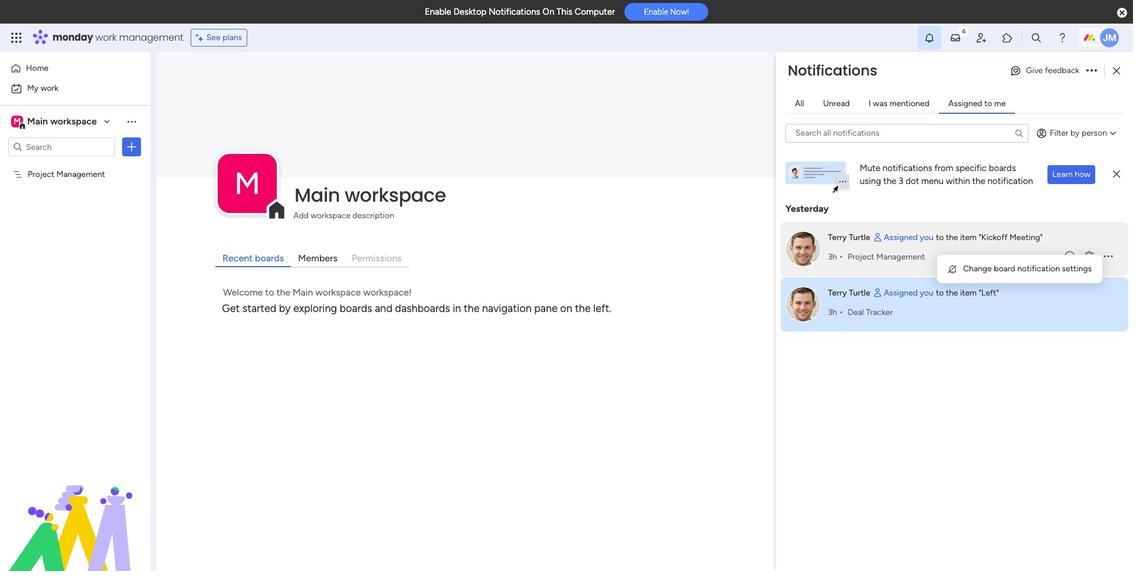 Task type: describe. For each thing, give the bounding box(es) containing it.
terry turtle image for deal tracker
[[786, 287, 821, 322]]

terry for deal tracker
[[828, 288, 847, 298]]

enable for enable desktop notifications on this computer
[[425, 6, 451, 17]]

to inside the welcome to the main workspace workspace! get started by exploring boards and dashboards in the navigation pane on the left.
[[265, 287, 274, 298]]

dot
[[906, 176, 919, 187]]

management inside notifications "dialog"
[[877, 252, 925, 262]]

"kickoff
[[979, 233, 1008, 243]]

the right 'welcome'
[[276, 287, 290, 298]]

3h for project management
[[828, 252, 837, 262]]

workspace image
[[11, 115, 23, 128]]

to left "left"
[[936, 288, 944, 298]]

m for workspace icon
[[14, 116, 21, 126]]

desktop
[[454, 6, 487, 17]]

management inside list box
[[56, 169, 105, 179]]

tracker
[[866, 307, 893, 317]]

monday work management
[[53, 31, 183, 44]]

settings
[[1062, 264, 1092, 274]]

my work
[[27, 83, 59, 93]]

0 vertical spatial notifications
[[489, 6, 540, 17]]

from
[[935, 163, 954, 173]]

management
[[119, 31, 183, 44]]

change
[[963, 264, 992, 274]]

m for workspace image
[[234, 165, 260, 202]]

assigned you for deal tracker
[[884, 288, 934, 298]]

workspace options image
[[126, 116, 138, 127]]

add workspace description
[[293, 211, 394, 221]]

workspace image
[[218, 154, 277, 213]]

description
[[353, 211, 394, 221]]

specific
[[956, 163, 987, 173]]

enable now!
[[644, 7, 689, 17]]

deal tracker
[[848, 307, 893, 317]]

in
[[453, 302, 461, 315]]

computer
[[575, 6, 615, 17]]

my
[[27, 83, 38, 93]]

how
[[1075, 169, 1091, 179]]

now!
[[670, 7, 689, 17]]

enable for enable now!
[[644, 7, 668, 17]]

see
[[206, 32, 221, 43]]

project management inside list box
[[28, 169, 105, 179]]

search image
[[1015, 128, 1024, 138]]

0 vertical spatial assigned
[[949, 98, 983, 108]]

invite members image
[[976, 32, 988, 44]]

plans
[[223, 32, 242, 43]]

notification inside mute notifications from specific boards using the 3 dot menu within the notification
[[988, 176, 1033, 187]]

assigned for to the item "left"
[[884, 288, 918, 298]]

the right the in
[[464, 302, 480, 315]]

terry for project management
[[828, 233, 847, 243]]

search everything image
[[1031, 32, 1042, 44]]

unread
[[823, 98, 850, 108]]

Main workspace field
[[292, 182, 1086, 208]]

feedback
[[1045, 66, 1080, 76]]

filter by person
[[1050, 128, 1107, 138]]

all
[[795, 98, 804, 108]]

welcome to the main workspace workspace! get started by exploring boards and dashboards in the navigation pane on the left.
[[222, 287, 612, 315]]

enable now! button
[[625, 3, 709, 21]]

1 vertical spatial main
[[295, 182, 340, 208]]

assigned for to the item "kickoff meeting"
[[884, 233, 918, 243]]

home
[[26, 63, 49, 73]]

project management list box
[[0, 161, 151, 343]]

to the item "left"
[[936, 288, 999, 298]]

assigned to me
[[949, 98, 1006, 108]]

recent
[[223, 253, 253, 264]]

change board notification settings
[[963, 264, 1092, 274]]

1 horizontal spatial main workspace
[[295, 182, 446, 208]]

started
[[242, 302, 276, 315]]

workspace up search in workspace field
[[50, 116, 97, 127]]

the up the 'service icon'
[[946, 233, 958, 243]]

navigation
[[482, 302, 532, 315]]

add
[[293, 211, 309, 221]]

pane
[[534, 302, 558, 315]]

welcome
[[223, 287, 263, 298]]



Task type: vqa. For each thing, say whether or not it's contained in the screenshot.
1st Assigned you from the top of the 'Notifications' dialog
yes



Task type: locate. For each thing, give the bounding box(es) containing it.
project management up tracker
[[848, 252, 925, 262]]

1 terry turtle from the top
[[828, 233, 870, 243]]

assigned down 3
[[884, 233, 918, 243]]

work inside option
[[41, 83, 59, 93]]

0 vertical spatial by
[[1071, 128, 1080, 138]]

left.
[[593, 302, 612, 315]]

0 vertical spatial terry turtle
[[828, 233, 870, 243]]

assigned you up tracker
[[884, 288, 934, 298]]

assigned you for project management
[[884, 233, 934, 243]]

0 horizontal spatial boards
[[255, 253, 284, 264]]

main inside workspace selection element
[[27, 116, 48, 127]]

deal
[[848, 307, 864, 317]]

2 terry turtle from the top
[[828, 288, 870, 298]]

was
[[873, 98, 888, 108]]

terry turtle for project management
[[828, 233, 870, 243]]

notification down meeting"
[[1018, 264, 1060, 274]]

4 image
[[959, 24, 969, 37]]

by right filter
[[1071, 128, 1080, 138]]

enable
[[425, 6, 451, 17], [644, 7, 668, 17]]

help image
[[1057, 32, 1068, 44]]

1 vertical spatial 3h
[[828, 307, 837, 317]]

0 vertical spatial m
[[14, 116, 21, 126]]

terry turtle
[[828, 233, 870, 243], [828, 288, 870, 298]]

item for "kickoff
[[960, 233, 977, 243]]

1 you from the top
[[920, 233, 934, 243]]

give
[[1026, 66, 1043, 76]]

by
[[1071, 128, 1080, 138], [279, 302, 291, 315]]

1 item from the top
[[960, 233, 977, 243]]

you
[[920, 233, 934, 243], [920, 288, 934, 298]]

0 vertical spatial work
[[95, 31, 117, 44]]

work for my
[[41, 83, 59, 93]]

this
[[557, 6, 573, 17]]

0 vertical spatial terry turtle image
[[786, 231, 821, 267]]

meeting"
[[1010, 233, 1043, 243]]

1 horizontal spatial work
[[95, 31, 117, 44]]

0 vertical spatial project management
[[28, 169, 105, 179]]

0 horizontal spatial by
[[279, 302, 291, 315]]

project inside notifications "dialog"
[[848, 252, 875, 262]]

2 terry from the top
[[828, 288, 847, 298]]

you down menu
[[920, 233, 934, 243]]

2 vertical spatial assigned
[[884, 288, 918, 298]]

0 vertical spatial project
[[28, 169, 54, 179]]

1 horizontal spatial m
[[234, 165, 260, 202]]

filter by person button
[[1031, 124, 1124, 143]]

1 vertical spatial work
[[41, 83, 59, 93]]

to
[[985, 98, 993, 108], [936, 233, 944, 243], [265, 287, 274, 298], [936, 288, 944, 298]]

learn how
[[1053, 169, 1091, 179]]

2 vertical spatial boards
[[340, 302, 372, 315]]

dapulse close image
[[1117, 7, 1127, 19]]

on
[[543, 6, 554, 17]]

turtle for project
[[849, 233, 870, 243]]

0 vertical spatial notification
[[988, 176, 1033, 187]]

terry turtle for deal tracker
[[828, 288, 870, 298]]

to up 'started'
[[265, 287, 274, 298]]

2 you from the top
[[920, 288, 934, 298]]

3h for deal tracker
[[828, 307, 837, 317]]

mentioned
[[890, 98, 930, 108]]

give feedback button
[[1005, 61, 1084, 80]]

using
[[860, 176, 881, 187]]

1 vertical spatial terry
[[828, 288, 847, 298]]

update feed image
[[950, 32, 962, 44]]

the right on
[[575, 302, 591, 315]]

enable inside button
[[644, 7, 668, 17]]

1 vertical spatial terry turtle image
[[786, 287, 821, 322]]

0 vertical spatial you
[[920, 233, 934, 243]]

lottie animation element
[[0, 452, 151, 571]]

dashboards
[[395, 302, 450, 315]]

assigned left me
[[949, 98, 983, 108]]

terry turtle down yesterday
[[828, 233, 870, 243]]

1 horizontal spatial project management
[[848, 252, 925, 262]]

2 item from the top
[[960, 288, 977, 298]]

the down the 'service icon'
[[946, 288, 958, 298]]

"left"
[[979, 288, 999, 298]]

on
[[560, 302, 572, 315]]

monday
[[53, 31, 93, 44]]

1 assigned you from the top
[[884, 233, 934, 243]]

1 horizontal spatial by
[[1071, 128, 1080, 138]]

Search in workspace field
[[25, 140, 99, 154]]

menu
[[922, 176, 944, 187]]

see plans button
[[190, 29, 247, 47]]

project management down search in workspace field
[[28, 169, 105, 179]]

item left the "kickoff
[[960, 233, 977, 243]]

notifications inside notifications "dialog"
[[788, 61, 878, 80]]

2 assigned you from the top
[[884, 288, 934, 298]]

2 3h from the top
[[828, 307, 837, 317]]

1 horizontal spatial management
[[877, 252, 925, 262]]

0 horizontal spatial work
[[41, 83, 59, 93]]

item
[[960, 233, 977, 243], [960, 288, 977, 298]]

terry
[[828, 233, 847, 243], [828, 288, 847, 298]]

m
[[14, 116, 21, 126], [234, 165, 260, 202]]

1 vertical spatial you
[[920, 288, 934, 298]]

1 vertical spatial terry turtle
[[828, 288, 870, 298]]

boards right specific
[[989, 163, 1016, 173]]

0 horizontal spatial management
[[56, 169, 105, 179]]

work right monday
[[95, 31, 117, 44]]

1 vertical spatial m
[[234, 165, 260, 202]]

1 terry turtle image from the top
[[786, 231, 821, 267]]

project up deal at bottom
[[848, 252, 875, 262]]

0 horizontal spatial project management
[[28, 169, 105, 179]]

0 vertical spatial turtle
[[849, 233, 870, 243]]

mute notifications from specific boards using the 3 dot menu within the notification
[[860, 163, 1033, 187]]

turtle up deal at bottom
[[849, 288, 870, 298]]

i was mentioned
[[869, 98, 930, 108]]

exploring
[[293, 302, 337, 315]]

enable left now!
[[644, 7, 668, 17]]

the left 3
[[883, 176, 897, 187]]

0 vertical spatial assigned you
[[884, 233, 934, 243]]

by right 'started'
[[279, 302, 291, 315]]

1 vertical spatial by
[[279, 302, 291, 315]]

0 horizontal spatial enable
[[425, 6, 451, 17]]

recent boards
[[223, 253, 284, 264]]

2 vertical spatial main
[[293, 287, 313, 298]]

1 vertical spatial management
[[877, 252, 925, 262]]

to the item "kickoff meeting"
[[936, 233, 1043, 243]]

within
[[946, 176, 970, 187]]

monday marketplace image
[[1002, 32, 1014, 44]]

to left me
[[985, 98, 993, 108]]

none search field inside notifications "dialog"
[[786, 124, 1029, 143]]

m button
[[218, 154, 277, 213]]

filter
[[1050, 128, 1069, 138]]

boards inside the welcome to the main workspace workspace! get started by exploring boards and dashboards in the navigation pane on the left.
[[340, 302, 372, 315]]

0 horizontal spatial main workspace
[[27, 116, 97, 127]]

Search all notifications search field
[[786, 124, 1029, 143]]

options image
[[1087, 67, 1097, 75]]

workspace up exploring
[[315, 287, 361, 298]]

project down search in workspace field
[[28, 169, 54, 179]]

workspace
[[50, 116, 97, 127], [345, 182, 446, 208], [311, 211, 351, 221], [315, 287, 361, 298]]

main right workspace icon
[[27, 116, 48, 127]]

jeremy miller image
[[1100, 28, 1119, 47]]

by inside the welcome to the main workspace workspace! get started by exploring boards and dashboards in the navigation pane on the left.
[[279, 302, 291, 315]]

terry turtle image for project management
[[786, 231, 821, 267]]

1 3h from the top
[[828, 252, 837, 262]]

board
[[994, 264, 1016, 274]]

2 turtle from the top
[[849, 288, 870, 298]]

main workspace inside workspace selection element
[[27, 116, 97, 127]]

enable left "desktop"
[[425, 6, 451, 17]]

work
[[95, 31, 117, 44], [41, 83, 59, 93]]

workspace inside the welcome to the main workspace workspace! get started by exploring boards and dashboards in the navigation pane on the left.
[[315, 287, 361, 298]]

my work link
[[7, 79, 143, 98]]

1 terry from the top
[[828, 233, 847, 243]]

1 vertical spatial turtle
[[849, 288, 870, 298]]

boards left and
[[340, 302, 372, 315]]

0 horizontal spatial notifications
[[489, 6, 540, 17]]

you left to the item "left"
[[920, 288, 934, 298]]

item for "left"
[[960, 288, 977, 298]]

notifications
[[489, 6, 540, 17], [788, 61, 878, 80]]

0 horizontal spatial project
[[28, 169, 54, 179]]

1 vertical spatial assigned
[[884, 233, 918, 243]]

item left "left"
[[960, 288, 977, 298]]

assigned
[[949, 98, 983, 108], [884, 233, 918, 243], [884, 288, 918, 298]]

terry turtle image left deal at bottom
[[786, 287, 821, 322]]

1 vertical spatial assigned you
[[884, 288, 934, 298]]

see plans
[[206, 32, 242, 43]]

mute
[[860, 163, 881, 173]]

options image
[[126, 141, 138, 153]]

boards
[[989, 163, 1016, 173], [255, 253, 284, 264], [340, 302, 372, 315]]

the
[[883, 176, 897, 187], [973, 176, 986, 187], [946, 233, 958, 243], [276, 287, 290, 298], [946, 288, 958, 298], [464, 302, 480, 315], [575, 302, 591, 315]]

1 vertical spatial project
[[848, 252, 875, 262]]

1 horizontal spatial project
[[848, 252, 875, 262]]

workspace up the description
[[345, 182, 446, 208]]

main up "add"
[[295, 182, 340, 208]]

terry turtle image
[[786, 231, 821, 267], [786, 287, 821, 322]]

notifications left on
[[489, 6, 540, 17]]

main workspace
[[27, 116, 97, 127], [295, 182, 446, 208]]

0 vertical spatial terry
[[828, 233, 847, 243]]

notification down search icon
[[988, 176, 1033, 187]]

home option
[[7, 59, 143, 78]]

i
[[869, 98, 871, 108]]

notification
[[988, 176, 1033, 187], [1018, 264, 1060, 274]]

boards right recent at left
[[255, 253, 284, 264]]

workspace selection element
[[11, 115, 99, 130]]

0 horizontal spatial m
[[14, 116, 21, 126]]

option
[[0, 163, 151, 166]]

2 terry turtle image from the top
[[786, 287, 821, 322]]

to left the "kickoff
[[936, 233, 944, 243]]

workspace!
[[363, 287, 412, 298]]

and
[[375, 302, 393, 315]]

main workspace up search in workspace field
[[27, 116, 97, 127]]

person
[[1082, 128, 1107, 138]]

give feedback
[[1026, 66, 1080, 76]]

terry turtle up deal at bottom
[[828, 288, 870, 298]]

work for monday
[[95, 31, 117, 44]]

me
[[995, 98, 1006, 108]]

None search field
[[786, 124, 1029, 143]]

select product image
[[11, 32, 22, 44]]

terry turtle image down yesterday
[[786, 231, 821, 267]]

enable desktop notifications on this computer
[[425, 6, 615, 17]]

lottie animation image
[[0, 452, 151, 571]]

notifications dialog
[[776, 52, 1133, 571]]

my work option
[[7, 79, 143, 98]]

permissions
[[352, 253, 402, 264]]

0 vertical spatial main workspace
[[27, 116, 97, 127]]

you for to the item "left"
[[920, 288, 934, 298]]

0 vertical spatial 3h
[[828, 252, 837, 262]]

service icon image
[[947, 263, 959, 275]]

1 vertical spatial main workspace
[[295, 182, 446, 208]]

assigned up tracker
[[884, 288, 918, 298]]

1 horizontal spatial enable
[[644, 7, 668, 17]]

2 horizontal spatial boards
[[989, 163, 1016, 173]]

by inside button
[[1071, 128, 1080, 138]]

1 horizontal spatial notifications
[[788, 61, 878, 80]]

turtle
[[849, 233, 870, 243], [849, 288, 870, 298]]

assigned you down dot
[[884, 233, 934, 243]]

project inside list box
[[28, 169, 54, 179]]

turtle for deal
[[849, 288, 870, 298]]

main up exploring
[[293, 287, 313, 298]]

1 vertical spatial boards
[[255, 253, 284, 264]]

get
[[222, 302, 240, 315]]

1 vertical spatial notification
[[1018, 264, 1060, 274]]

0 vertical spatial boards
[[989, 163, 1016, 173]]

main workspace up the description
[[295, 182, 446, 208]]

work right my
[[41, 83, 59, 93]]

learn
[[1053, 169, 1073, 179]]

1 horizontal spatial boards
[[340, 302, 372, 315]]

workspace right "add"
[[311, 211, 351, 221]]

m inside workspace image
[[234, 165, 260, 202]]

3h down yesterday
[[828, 252, 837, 262]]

project management inside notifications "dialog"
[[848, 252, 925, 262]]

0 vertical spatial main
[[27, 116, 48, 127]]

notifications up unread
[[788, 61, 878, 80]]

0 vertical spatial management
[[56, 169, 105, 179]]

1 vertical spatial project management
[[848, 252, 925, 262]]

learn how button
[[1048, 165, 1096, 184]]

the down specific
[[973, 176, 986, 187]]

notifications image
[[924, 32, 936, 44]]

you for to the item "kickoff meeting"
[[920, 233, 934, 243]]

project management
[[28, 169, 105, 179], [848, 252, 925, 262]]

home link
[[7, 59, 143, 78]]

3h
[[828, 252, 837, 262], [828, 307, 837, 317]]

yesterday
[[786, 203, 829, 214]]

members
[[298, 253, 338, 264]]

management
[[56, 169, 105, 179], [877, 252, 925, 262]]

1 vertical spatial notifications
[[788, 61, 878, 80]]

project
[[28, 169, 54, 179], [848, 252, 875, 262]]

1 vertical spatial item
[[960, 288, 977, 298]]

3
[[899, 176, 904, 187]]

1 turtle from the top
[[849, 233, 870, 243]]

3h left deal at bottom
[[828, 307, 837, 317]]

0 vertical spatial item
[[960, 233, 977, 243]]

notifications
[[883, 163, 933, 173]]

turtle down the using
[[849, 233, 870, 243]]

m inside workspace icon
[[14, 116, 21, 126]]

boards inside mute notifications from specific boards using the 3 dot menu within the notification
[[989, 163, 1016, 173]]

main inside the welcome to the main workspace workspace! get started by exploring boards and dashboards in the navigation pane on the left.
[[293, 287, 313, 298]]

assigned you
[[884, 233, 934, 243], [884, 288, 934, 298]]



